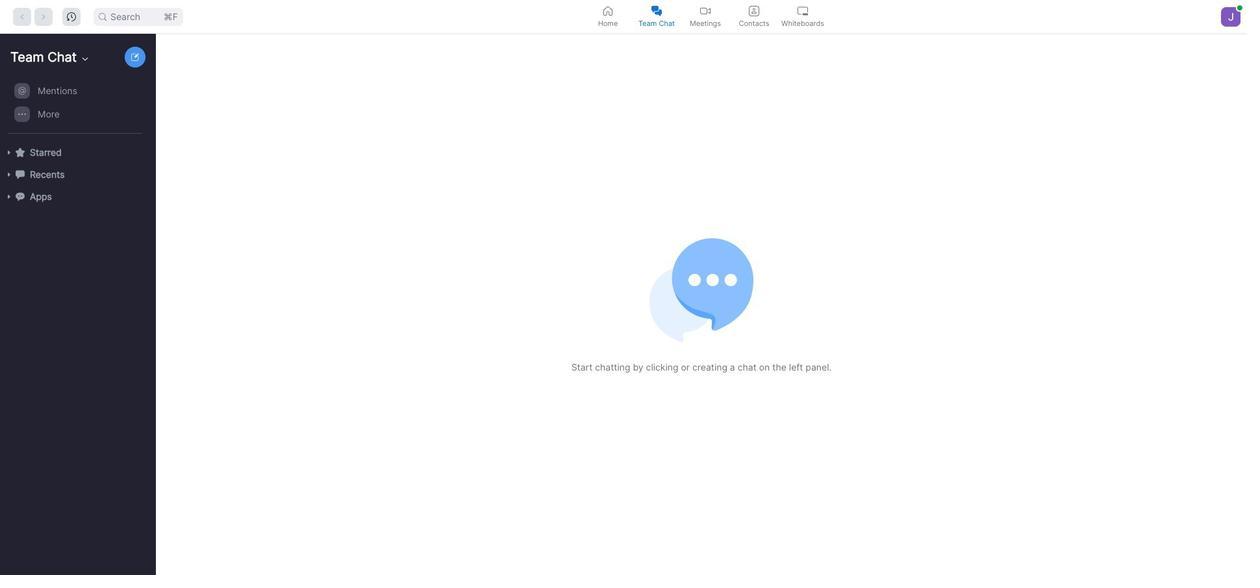 Task type: vqa. For each thing, say whether or not it's contained in the screenshot.
Meeting inside option group
no



Task type: describe. For each thing, give the bounding box(es) containing it.
triangle right image for starred tree item
[[5, 149, 13, 157]]

history image
[[67, 12, 76, 21]]

magnifier image
[[99, 13, 107, 20]]

chevron down small image
[[80, 54, 90, 64]]

home small image
[[603, 6, 613, 16]]

chevron down small image
[[80, 54, 90, 64]]

triangle right image for recents tree item
[[5, 171, 13, 179]]

recents tree item
[[5, 164, 149, 186]]

video on image
[[700, 6, 711, 16]]



Task type: locate. For each thing, give the bounding box(es) containing it.
apps tree item
[[5, 186, 149, 208]]

1 triangle right image from the top
[[5, 149, 13, 157]]

profile contact image
[[749, 6, 759, 16], [749, 6, 759, 16]]

magnifier image
[[99, 13, 107, 20]]

triangle right image inside apps tree item
[[5, 193, 13, 201]]

triangle right image for starred tree item
[[5, 149, 13, 157]]

0 vertical spatial triangle right image
[[5, 149, 13, 157]]

chat image
[[16, 170, 25, 179]]

whiteboard small image
[[798, 6, 808, 16], [798, 6, 808, 16]]

history image
[[67, 12, 76, 21]]

team chat image
[[652, 6, 662, 16], [652, 6, 662, 16]]

chatbot image
[[16, 192, 25, 201], [16, 192, 25, 201]]

triangle right image
[[5, 149, 13, 157], [5, 193, 13, 201]]

new image
[[131, 53, 139, 61]]

online image
[[1237, 5, 1243, 10], [1237, 5, 1243, 10]]

video on image
[[700, 6, 711, 16]]

new image
[[131, 53, 139, 61]]

home small image
[[603, 6, 613, 16]]

2 triangle right image from the top
[[5, 193, 13, 201]]

1 vertical spatial triangle right image
[[5, 193, 13, 201]]

tree
[[0, 78, 153, 221]]

triangle right image for apps tree item
[[5, 193, 13, 201]]

chat image
[[16, 170, 25, 179]]

triangle right image for apps tree item
[[5, 193, 13, 201]]

triangle right image inside starred tree item
[[5, 149, 13, 157]]

star image
[[16, 148, 25, 157], [16, 148, 25, 157]]

tab list
[[584, 0, 827, 33]]

triangle right image inside starred tree item
[[5, 149, 13, 157]]

group
[[0, 79, 149, 134]]

triangle right image
[[5, 149, 13, 157], [5, 171, 13, 179], [5, 171, 13, 179], [5, 193, 13, 201]]

starred tree item
[[5, 142, 149, 164]]



